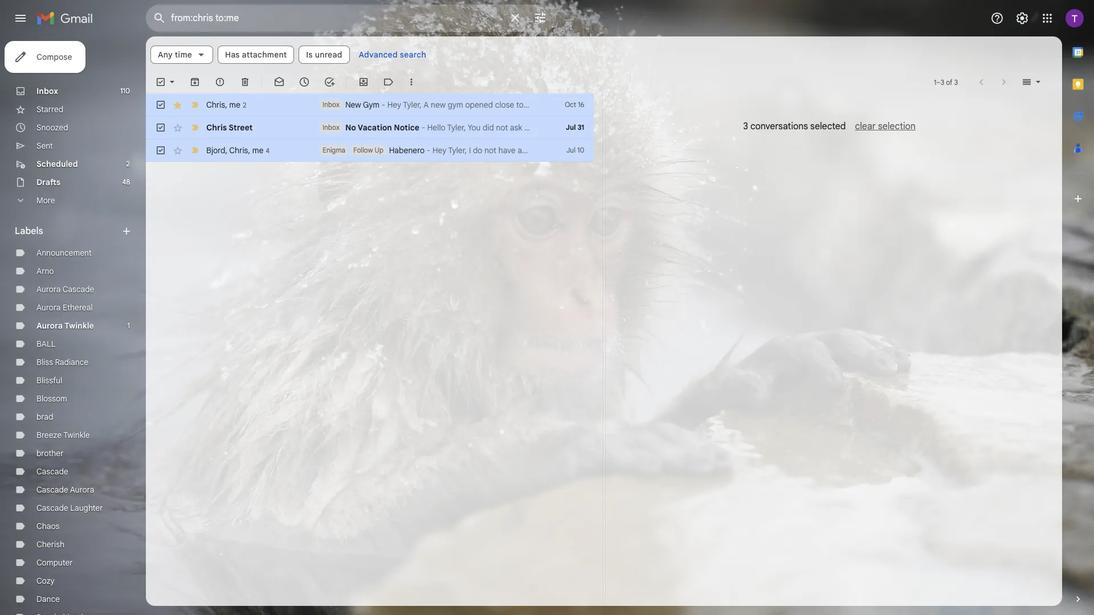 Task type: locate. For each thing, give the bounding box(es) containing it.
brad link
[[36, 412, 53, 422]]

0 vertical spatial 1
[[934, 78, 937, 86]]

compose
[[36, 52, 72, 62]]

main menu image
[[14, 11, 27, 25]]

1
[[934, 78, 937, 86], [127, 322, 130, 330]]

row containing chris
[[146, 93, 594, 116]]

cascade for cascade laughter
[[36, 503, 68, 514]]

no
[[345, 123, 356, 133]]

cascade up chaos
[[36, 503, 68, 514]]

arno link
[[36, 266, 54, 276]]

more button
[[0, 192, 137, 210]]

, for chris
[[225, 99, 227, 110]]

add to tasks image
[[324, 76, 335, 88]]

advanced search options image
[[529, 6, 552, 29]]

0 vertical spatial jul
[[566, 123, 576, 132]]

inbox left new
[[323, 100, 340, 109]]

aurora up ball
[[36, 321, 63, 331]]

labels image
[[383, 76, 394, 88]]

3 right of
[[955, 78, 958, 86]]

tab list
[[1063, 36, 1095, 575]]

0 horizontal spatial 1
[[127, 322, 130, 330]]

aurora for aurora twinkle
[[36, 321, 63, 331]]

jul left 10
[[567, 146, 576, 154]]

1 vertical spatial jul
[[567, 146, 576, 154]]

- right the gym
[[382, 100, 385, 110]]

archive image
[[189, 76, 201, 88]]

aurora down arno
[[36, 284, 61, 295]]

twinkle right breeze at bottom
[[63, 430, 90, 441]]

1 row from the top
[[146, 93, 594, 116]]

main content
[[146, 36, 1063, 607]]

0 vertical spatial twinkle
[[64, 321, 94, 331]]

chris up bjord
[[206, 123, 227, 133]]

jul left 31
[[566, 123, 576, 132]]

radiance
[[55, 357, 88, 368]]

announcement
[[36, 248, 92, 258]]

me left 4
[[252, 145, 264, 155]]

row
[[146, 93, 594, 116], [146, 116, 594, 139], [146, 139, 594, 162]]

1 horizontal spatial 3
[[941, 78, 945, 86]]

2 horizontal spatial 3
[[955, 78, 958, 86]]

blissful link
[[36, 376, 62, 386]]

computer
[[36, 558, 73, 568]]

search mail image
[[149, 8, 170, 29]]

cascade down cascade link
[[36, 485, 68, 495]]

inbox up 'starred'
[[36, 86, 58, 96]]

aurora cascade link
[[36, 284, 94, 295]]

unread
[[315, 50, 342, 60]]

inbox left "no"
[[323, 123, 340, 132]]

row up follow up
[[146, 116, 594, 139]]

more
[[36, 196, 55, 206]]

2 down delete image
[[243, 101, 246, 109]]

inbox inside labels navigation
[[36, 86, 58, 96]]

cascade
[[63, 284, 94, 295], [36, 467, 68, 477], [36, 485, 68, 495], [36, 503, 68, 514]]

Search mail text field
[[171, 13, 502, 24]]

cherish
[[36, 540, 64, 550]]

1 horizontal spatial -
[[422, 123, 425, 133]]

chris down report spam icon
[[206, 99, 225, 110]]

clear search image
[[504, 6, 527, 29]]

chris down street
[[229, 145, 248, 155]]

0 vertical spatial -
[[382, 100, 385, 110]]

any time button
[[150, 46, 213, 64]]

2 horizontal spatial -
[[427, 145, 431, 156]]

1 vertical spatial chris
[[206, 123, 227, 133]]

- right habenero
[[427, 145, 431, 156]]

jul for habenero -
[[567, 146, 576, 154]]

110
[[120, 87, 130, 95]]

3 left of
[[941, 78, 945, 86]]

toggle split pane mode image
[[1022, 76, 1033, 88]]

oct
[[565, 100, 576, 109]]

me
[[229, 99, 241, 110], [252, 145, 264, 155]]

labels
[[15, 226, 43, 237]]

cascade link
[[36, 467, 68, 477]]

advanced
[[359, 50, 398, 60]]

jul 10
[[567, 146, 585, 154]]

bliss radiance link
[[36, 357, 88, 368]]

me up chris street
[[229, 99, 241, 110]]

settings image
[[1016, 11, 1030, 25]]

2 inside 'chris , me 2'
[[243, 101, 246, 109]]

chris for chris , me 2
[[206, 99, 225, 110]]

jul 31
[[566, 123, 585, 132]]

breeze twinkle
[[36, 430, 90, 441]]

row down vacation
[[146, 139, 594, 162]]

chris , me 2
[[206, 99, 246, 110]]

twinkle for aurora twinkle
[[64, 321, 94, 331]]

cascade laughter link
[[36, 503, 103, 514]]

brother
[[36, 449, 64, 459]]

has
[[225, 50, 240, 60]]

1 inside labels navigation
[[127, 322, 130, 330]]

attachment
[[242, 50, 287, 60]]

main content containing 3 conversations selected
[[146, 36, 1063, 607]]

twinkle
[[64, 321, 94, 331], [63, 430, 90, 441]]

1 for 1 – 3 of 3
[[934, 78, 937, 86]]

3 row from the top
[[146, 139, 594, 162]]

2 vertical spatial -
[[427, 145, 431, 156]]

clear
[[855, 121, 876, 132]]

vacation
[[358, 123, 392, 133]]

1 inside main content
[[934, 78, 937, 86]]

aurora for aurora cascade
[[36, 284, 61, 295]]

10
[[577, 146, 585, 154]]

None search field
[[146, 5, 556, 32]]

twinkle down ethereal
[[64, 321, 94, 331]]

2 up the 48
[[126, 160, 130, 168]]

,
[[225, 99, 227, 110], [225, 145, 227, 155], [248, 145, 250, 155]]

2 inside labels navigation
[[126, 160, 130, 168]]

None checkbox
[[155, 122, 166, 133], [155, 145, 166, 156], [155, 122, 166, 133], [155, 145, 166, 156]]

inbox link
[[36, 86, 58, 96]]

16
[[578, 100, 585, 109]]

row up vacation
[[146, 93, 594, 116]]

1 vertical spatial 1
[[127, 322, 130, 330]]

is unread button
[[299, 46, 350, 64]]

chaos link
[[36, 522, 60, 532]]

snoozed link
[[36, 123, 68, 133]]

2
[[243, 101, 246, 109], [126, 160, 130, 168]]

1 horizontal spatial 1
[[934, 78, 937, 86]]

chris for chris street
[[206, 123, 227, 133]]

0 vertical spatial chris
[[206, 99, 225, 110]]

1 vertical spatial twinkle
[[63, 430, 90, 441]]

has attachment
[[225, 50, 287, 60]]

cozy
[[36, 576, 55, 587]]

1 for 1
[[127, 322, 130, 330]]

0 horizontal spatial 2
[[126, 160, 130, 168]]

search
[[400, 50, 426, 60]]

habenero -
[[389, 145, 433, 156]]

1 horizontal spatial me
[[252, 145, 264, 155]]

inbox inside inbox new gym -
[[323, 100, 340, 109]]

1 vertical spatial 2
[[126, 160, 130, 168]]

, down chris street
[[225, 145, 227, 155]]

inbox new gym -
[[323, 100, 387, 110]]

, up chris street
[[225, 99, 227, 110]]

drafts link
[[36, 177, 60, 188]]

row containing bjord
[[146, 139, 594, 162]]

scheduled
[[36, 159, 78, 169]]

0 vertical spatial 2
[[243, 101, 246, 109]]

dance link
[[36, 595, 60, 605]]

move to inbox image
[[358, 76, 369, 88]]

chris
[[206, 99, 225, 110], [206, 123, 227, 133], [229, 145, 248, 155]]

3 left conversations
[[743, 121, 748, 132]]

notice
[[394, 123, 420, 133]]

ethereal
[[63, 303, 93, 313]]

inbox for inbox
[[36, 86, 58, 96]]

gmail image
[[36, 7, 99, 30]]

inbox inside inbox no vacation notice -
[[323, 123, 340, 132]]

2 row from the top
[[146, 116, 594, 139]]

aurora up "aurora twinkle" link
[[36, 303, 61, 313]]

selection
[[878, 121, 916, 132]]

0 vertical spatial inbox
[[36, 86, 58, 96]]

None checkbox
[[155, 76, 166, 88], [155, 99, 166, 111], [155, 76, 166, 88], [155, 99, 166, 111]]

- right notice
[[422, 123, 425, 133]]

4
[[266, 146, 270, 155]]

selected
[[811, 121, 846, 132]]

inbox no vacation notice -
[[323, 123, 427, 133]]

1 vertical spatial inbox
[[323, 100, 340, 109]]

cascade down 'brother' link
[[36, 467, 68, 477]]

0 vertical spatial me
[[229, 99, 241, 110]]

0 horizontal spatial -
[[382, 100, 385, 110]]

2 vertical spatial chris
[[229, 145, 248, 155]]

2 vertical spatial inbox
[[323, 123, 340, 132]]

inbox for inbox new gym -
[[323, 100, 340, 109]]

oct 16
[[565, 100, 585, 109]]

1 vertical spatial -
[[422, 123, 425, 133]]

compose button
[[5, 41, 86, 73]]

1 horizontal spatial 2
[[243, 101, 246, 109]]

aurora
[[36, 284, 61, 295], [36, 303, 61, 313], [36, 321, 63, 331], [70, 485, 94, 495]]



Task type: describe. For each thing, give the bounding box(es) containing it.
, left 4
[[248, 145, 250, 155]]

aurora twinkle
[[36, 321, 94, 331]]

laughter
[[70, 503, 103, 514]]

snooze image
[[299, 76, 310, 88]]

0 horizontal spatial 3
[[743, 121, 748, 132]]

advanced search button
[[354, 44, 431, 65]]

sent link
[[36, 141, 53, 151]]

bjord
[[206, 145, 225, 155]]

support image
[[991, 11, 1004, 25]]

48
[[122, 178, 130, 186]]

clear selection link
[[846, 121, 916, 132]]

ball link
[[36, 339, 56, 349]]

delete image
[[239, 76, 251, 88]]

aurora up laughter
[[70, 485, 94, 495]]

inbox for inbox no vacation notice -
[[323, 123, 340, 132]]

0 horizontal spatial me
[[229, 99, 241, 110]]

cascade for cascade link
[[36, 467, 68, 477]]

announcement link
[[36, 248, 92, 258]]

row containing chris street
[[146, 116, 594, 139]]

aurora for aurora ethereal
[[36, 303, 61, 313]]

advanced search
[[359, 50, 426, 60]]

breeze twinkle link
[[36, 430, 90, 441]]

breeze
[[36, 430, 62, 441]]

twinkle for breeze twinkle
[[63, 430, 90, 441]]

new
[[345, 100, 361, 110]]

follow up
[[353, 146, 384, 154]]

gym
[[363, 100, 380, 110]]

ball
[[36, 339, 56, 349]]

aurora ethereal link
[[36, 303, 93, 313]]

time
[[175, 50, 192, 60]]

has attachment button
[[218, 46, 294, 64]]

cascade laughter
[[36, 503, 103, 514]]

report spam image
[[214, 76, 226, 88]]

scheduled link
[[36, 159, 78, 169]]

brad
[[36, 412, 53, 422]]

3 conversations selected
[[743, 121, 846, 132]]

starred link
[[36, 104, 63, 115]]

labels heading
[[15, 226, 121, 237]]

bjord , chris , me 4
[[206, 145, 270, 155]]

blossom link
[[36, 394, 67, 404]]

starred
[[36, 104, 63, 115]]

sent
[[36, 141, 53, 151]]

dance
[[36, 595, 60, 605]]

any time
[[158, 50, 192, 60]]

cascade aurora link
[[36, 485, 94, 495]]

aurora cascade
[[36, 284, 94, 295]]

, for bjord
[[225, 145, 227, 155]]

labels navigation
[[0, 36, 146, 616]]

jul for inbox no vacation notice -
[[566, 123, 576, 132]]

mark as read image
[[274, 76, 285, 88]]

up
[[375, 146, 384, 154]]

cascade for cascade aurora
[[36, 485, 68, 495]]

computer link
[[36, 558, 73, 568]]

arno
[[36, 266, 54, 276]]

of
[[946, 78, 953, 86]]

clear selection
[[855, 121, 916, 132]]

aurora twinkle link
[[36, 321, 94, 331]]

more image
[[406, 76, 417, 88]]

blissful
[[36, 376, 62, 386]]

street
[[229, 123, 253, 133]]

cozy link
[[36, 576, 55, 587]]

conversations
[[751, 121, 808, 132]]

is unread
[[306, 50, 342, 60]]

cascade up ethereal
[[63, 284, 94, 295]]

bliss radiance
[[36, 357, 88, 368]]

habenero
[[389, 145, 425, 156]]

snoozed
[[36, 123, 68, 133]]

chaos
[[36, 522, 60, 532]]

drafts
[[36, 177, 60, 188]]

is
[[306, 50, 313, 60]]

1 vertical spatial me
[[252, 145, 264, 155]]

31
[[578, 123, 585, 132]]

enigma
[[323, 146, 346, 154]]

cherish link
[[36, 540, 64, 550]]

blossom
[[36, 394, 67, 404]]

cascade aurora
[[36, 485, 94, 495]]

aurora ethereal
[[36, 303, 93, 313]]

any
[[158, 50, 173, 60]]

chris street
[[206, 123, 253, 133]]

bliss
[[36, 357, 53, 368]]

1 – 3 of 3
[[934, 78, 958, 86]]



Task type: vqa. For each thing, say whether or not it's contained in the screenshot.
Alert inside the Alert Update - Hi John, I wanted to provide you with an update on the progress of the project. We have completed the first phase and are now moving onto the next stage. I will send you a detailed report by the end of
no



